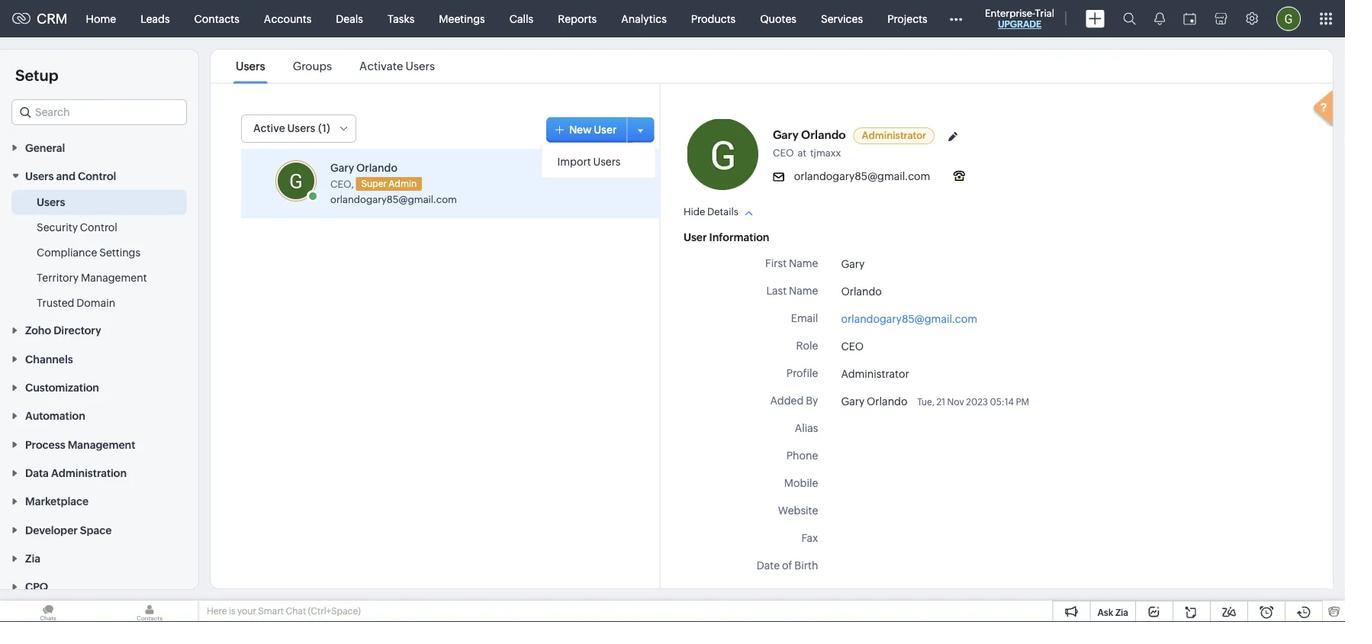 Task type: describe. For each thing, give the bounding box(es) containing it.
and
[[56, 170, 76, 182]]

create menu element
[[1077, 0, 1114, 37]]

customization button
[[0, 373, 198, 401]]

calls link
[[497, 0, 546, 37]]

nov
[[947, 397, 964, 407]]

ceo for ceo
[[841, 340, 864, 352]]

security control link
[[37, 220, 117, 235]]

general button
[[0, 133, 198, 161]]

domain
[[77, 297, 115, 309]]

setup
[[15, 66, 58, 84]]

activate users
[[360, 60, 435, 73]]

analytics
[[622, 13, 667, 25]]

process
[[25, 438, 65, 451]]

users inside region
[[37, 196, 65, 208]]

management for territory management
[[81, 271, 147, 284]]

fax
[[802, 532, 818, 544]]

territory management
[[37, 271, 147, 284]]

zia button
[[0, 544, 198, 572]]

territory management link
[[37, 270, 147, 285]]

new user
[[569, 123, 617, 135]]

here is your smart chat (ctrl+space)
[[207, 606, 361, 616]]

gary right the first name
[[841, 258, 865, 270]]

security control
[[37, 221, 117, 233]]

05:14
[[990, 397, 1014, 407]]

activate
[[360, 60, 403, 73]]

tue,
[[917, 397, 935, 407]]

email
[[791, 312, 818, 324]]

search element
[[1114, 0, 1146, 37]]

first name
[[765, 257, 818, 269]]

profile
[[787, 367, 818, 379]]

ceo at tjmaxx
[[773, 147, 841, 158]]

leads
[[141, 13, 170, 25]]

alias
[[795, 422, 818, 434]]

zoho directory button
[[0, 316, 198, 344]]

services
[[821, 13, 863, 25]]

automation button
[[0, 401, 198, 430]]

data administration
[[25, 467, 127, 479]]

zoho
[[25, 324, 51, 337]]

1 vertical spatial orlandogary85@gmail.com
[[331, 193, 457, 205]]

user inside button
[[594, 123, 617, 135]]

channels button
[[0, 344, 198, 373]]

list containing users
[[222, 50, 449, 83]]

is
[[229, 606, 236, 616]]

meetings link
[[427, 0, 497, 37]]

reports link
[[546, 0, 609, 37]]

(ctrl+space)
[[308, 606, 361, 616]]

phone
[[786, 449, 818, 461]]

gary right by
[[841, 395, 865, 407]]

birth
[[794, 559, 818, 571]]

deals link
[[324, 0, 375, 37]]

groups link
[[291, 60, 334, 73]]

tjmaxx link
[[810, 147, 845, 158]]

directory
[[54, 324, 101, 337]]

Search text field
[[12, 100, 186, 124]]

ask zia
[[1098, 607, 1129, 618]]

process management
[[25, 438, 135, 451]]

tue, 21 nov 2023 05:14 pm
[[917, 397, 1029, 407]]

profile element
[[1268, 0, 1311, 37]]

analytics link
[[609, 0, 679, 37]]

new user button
[[547, 117, 632, 142]]

information
[[709, 231, 769, 243]]

management for process management
[[68, 438, 135, 451]]

zia inside dropdown button
[[25, 552, 40, 565]]

of
[[782, 559, 792, 571]]

0 vertical spatial orlandogary85@gmail.com link
[[331, 193, 457, 205]]

projects link
[[876, 0, 940, 37]]

chat
[[286, 606, 306, 616]]

create menu image
[[1086, 10, 1105, 28]]

compliance
[[37, 246, 97, 259]]

users and control button
[[0, 161, 198, 190]]

home
[[86, 13, 116, 25]]

tasks link
[[375, 0, 427, 37]]

tjmaxx
[[810, 147, 841, 158]]

contacts link
[[182, 0, 252, 37]]

signals element
[[1146, 0, 1175, 37]]

accounts
[[264, 13, 312, 25]]

users (1)
[[287, 122, 330, 134]]

smart
[[258, 606, 284, 616]]

hide details link
[[683, 206, 753, 217]]

activate users link
[[357, 60, 438, 73]]

control inside region
[[80, 221, 117, 233]]

last
[[766, 284, 787, 297]]

groups
[[293, 60, 332, 73]]

gary orlando for administrator
[[773, 128, 846, 141]]

contacts
[[194, 13, 240, 25]]

new
[[569, 123, 592, 135]]

import
[[558, 155, 591, 167]]

hide
[[683, 206, 705, 217]]

reports
[[558, 13, 597, 25]]

21
[[937, 397, 945, 407]]



Task type: locate. For each thing, give the bounding box(es) containing it.
general
[[25, 141, 65, 154]]

0 vertical spatial name
[[789, 257, 818, 269]]

active users (1)
[[253, 122, 330, 134]]

pm
[[1016, 397, 1029, 407]]

developer space
[[25, 524, 112, 536]]

None field
[[11, 99, 187, 125]]

gary orlando ceo, super admin orlandogary85@gmail.com
[[331, 161, 457, 205]]

users down contacts
[[236, 60, 265, 73]]

name for first name
[[789, 257, 818, 269]]

developer space button
[[0, 515, 198, 544]]

2 vertical spatial orlandogary85@gmail.com
[[841, 313, 978, 325]]

orlando up tjmaxx
[[801, 128, 846, 141]]

0 vertical spatial user
[[594, 123, 617, 135]]

trial
[[1036, 7, 1055, 19]]

gary orlando up 'ceo at tjmaxx'
[[773, 128, 846, 141]]

contacts image
[[102, 601, 198, 622]]

crm
[[37, 11, 68, 27]]

2 name from the top
[[789, 284, 818, 297]]

1 horizontal spatial orlandogary85@gmail.com link
[[841, 313, 978, 325]]

super
[[361, 178, 387, 189]]

services link
[[809, 0, 876, 37]]

active
[[253, 122, 285, 134]]

data administration button
[[0, 458, 198, 487]]

projects
[[888, 13, 928, 25]]

users link for security control link
[[37, 194, 65, 210]]

date of birth
[[757, 559, 818, 571]]

products
[[691, 13, 736, 25]]

0 horizontal spatial users link
[[37, 194, 65, 210]]

0 horizontal spatial ceo
[[773, 147, 794, 158]]

list
[[222, 50, 449, 83]]

gary orlando
[[773, 128, 846, 141], [841, 395, 908, 407]]

control
[[78, 170, 116, 182], [80, 221, 117, 233]]

0 horizontal spatial user
[[594, 123, 617, 135]]

automation
[[25, 410, 85, 422]]

1 name from the top
[[789, 257, 818, 269]]

calls
[[510, 13, 534, 25]]

orlando
[[801, 128, 846, 141], [356, 161, 398, 174], [841, 285, 882, 297], [867, 395, 908, 407]]

cpq
[[25, 581, 48, 593]]

gary inside gary orlando ceo, super admin orlandogary85@gmail.com
[[331, 161, 354, 174]]

marketplace
[[25, 495, 89, 508]]

territory
[[37, 271, 79, 284]]

0 vertical spatial management
[[81, 271, 147, 284]]

by
[[806, 394, 818, 406]]

upgrade
[[998, 19, 1042, 29]]

orlando left the tue,
[[867, 395, 908, 407]]

1 vertical spatial zia
[[1116, 607, 1129, 618]]

security
[[37, 221, 78, 233]]

0 horizontal spatial zia
[[25, 552, 40, 565]]

users left and
[[25, 170, 54, 182]]

trusted domain link
[[37, 295, 115, 310]]

developer
[[25, 524, 78, 536]]

tasks
[[388, 13, 415, 25]]

1 horizontal spatial users link
[[234, 60, 268, 73]]

gary orlando for tue, 21 nov 2023 05:14 pm
[[841, 395, 908, 407]]

Other Modules field
[[940, 6, 973, 31]]

search image
[[1124, 12, 1137, 25]]

customization
[[25, 381, 99, 394]]

users right the import
[[593, 155, 621, 167]]

last name
[[766, 284, 818, 297]]

zia up cpq
[[25, 552, 40, 565]]

management
[[81, 271, 147, 284], [68, 438, 135, 451]]

users link for 'groups' link
[[234, 60, 268, 73]]

quotes
[[760, 13, 797, 25]]

0 vertical spatial orlandogary85@gmail.com
[[794, 170, 930, 182]]

management inside users and control region
[[81, 271, 147, 284]]

orlando inside gary orlando ceo, super admin orlandogary85@gmail.com
[[356, 161, 398, 174]]

1 horizontal spatial ceo
[[841, 340, 864, 352]]

administrator for gary orlando
[[862, 129, 926, 141]]

users and control region
[[0, 190, 198, 316]]

name right last
[[789, 284, 818, 297]]

enterprise-
[[985, 7, 1036, 19]]

settings
[[99, 246, 141, 259]]

0 vertical spatial administrator
[[862, 129, 926, 141]]

process management button
[[0, 430, 198, 458]]

1 vertical spatial gary orlando
[[841, 395, 908, 407]]

management down settings
[[81, 271, 147, 284]]

orlando up super
[[356, 161, 398, 174]]

0 vertical spatial zia
[[25, 552, 40, 565]]

users inside dropdown button
[[25, 170, 54, 182]]

marketplace button
[[0, 487, 198, 515]]

chats image
[[0, 601, 96, 622]]

added by
[[770, 394, 818, 406]]

zia right ask
[[1116, 607, 1129, 618]]

calendar image
[[1184, 13, 1197, 25]]

ceo left at
[[773, 147, 794, 158]]

channels
[[25, 353, 73, 365]]

1 vertical spatial management
[[68, 438, 135, 451]]

management inside dropdown button
[[68, 438, 135, 451]]

gary up at
[[773, 128, 799, 141]]

users right activate
[[406, 60, 435, 73]]

name for last name
[[789, 284, 818, 297]]

1 horizontal spatial user
[[683, 231, 707, 243]]

1 vertical spatial administrator
[[841, 368, 909, 380]]

leads link
[[128, 0, 182, 37]]

user
[[594, 123, 617, 135], [683, 231, 707, 243]]

1 vertical spatial users link
[[37, 194, 65, 210]]

zoho directory
[[25, 324, 101, 337]]

ceo right role
[[841, 340, 864, 352]]

user right the new
[[594, 123, 617, 135]]

0 vertical spatial users link
[[234, 60, 268, 73]]

user down hide
[[683, 231, 707, 243]]

0 vertical spatial ceo
[[773, 147, 794, 158]]

orlandogary85@gmail.com link
[[331, 193, 457, 205], [841, 313, 978, 325]]

gary up the ceo,
[[331, 161, 354, 174]]

signals image
[[1155, 12, 1166, 25]]

control inside dropdown button
[[78, 170, 116, 182]]

compliance settings link
[[37, 245, 141, 260]]

role
[[796, 339, 818, 352]]

ceo for ceo at tjmaxx
[[773, 147, 794, 158]]

date
[[757, 559, 780, 571]]

compliance settings
[[37, 246, 141, 259]]

profile image
[[1277, 6, 1301, 31]]

at
[[798, 147, 806, 158]]

1 vertical spatial name
[[789, 284, 818, 297]]

mobile
[[784, 477, 818, 489]]

quotes link
[[748, 0, 809, 37]]

users up security
[[37, 196, 65, 208]]

your
[[237, 606, 256, 616]]

1 horizontal spatial zia
[[1116, 607, 1129, 618]]

administrator for profile
[[841, 368, 909, 380]]

user information
[[683, 231, 769, 243]]

0 vertical spatial gary orlando
[[773, 128, 846, 141]]

0 vertical spatial control
[[78, 170, 116, 182]]

home link
[[74, 0, 128, 37]]

management up data administration dropdown button
[[68, 438, 135, 451]]

1 vertical spatial user
[[683, 231, 707, 243]]

gary orlando left the tue,
[[841, 395, 908, 407]]

ceo,
[[331, 178, 354, 189]]

crm link
[[12, 11, 68, 27]]

ask
[[1098, 607, 1114, 618]]

data
[[25, 467, 49, 479]]

1 vertical spatial ceo
[[841, 340, 864, 352]]

name right first
[[789, 257, 818, 269]]

1 vertical spatial orlandogary85@gmail.com link
[[841, 313, 978, 325]]

space
[[80, 524, 112, 536]]

2023
[[966, 397, 988, 407]]

orlando right last name
[[841, 285, 882, 297]]

ceo
[[773, 147, 794, 158], [841, 340, 864, 352]]

admin
[[389, 178, 417, 189]]

added
[[770, 394, 804, 406]]

website
[[778, 504, 818, 516]]

0 horizontal spatial orlandogary85@gmail.com link
[[331, 193, 457, 205]]

users link up security
[[37, 194, 65, 210]]

users link down contacts
[[234, 60, 268, 73]]

details
[[707, 206, 738, 217]]

1 vertical spatial control
[[80, 221, 117, 233]]

control up the 'compliance settings' link
[[80, 221, 117, 233]]

hide details
[[683, 206, 738, 217]]

control down general dropdown button
[[78, 170, 116, 182]]

products link
[[679, 0, 748, 37]]

trusted domain
[[37, 297, 115, 309]]



Task type: vqa. For each thing, say whether or not it's contained in the screenshot.
1st Videos from the bottom of the page
no



